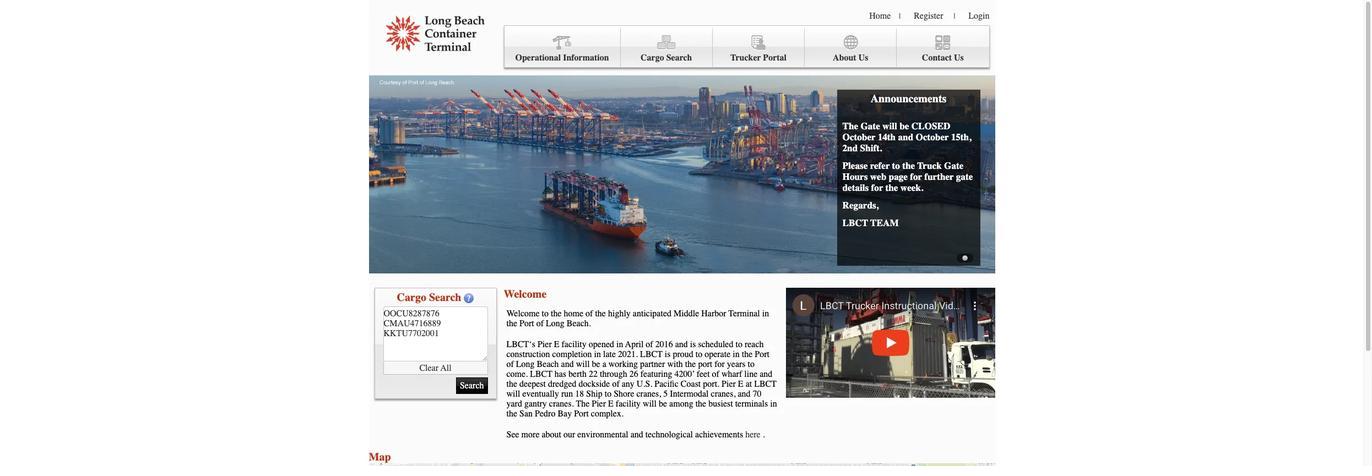 Task type: vqa. For each thing, say whether or not it's contained in the screenshot.
the the within "excludes legal holidays. (Refer to the POLB Demurrage and Storage Free Time Calendar)"
no



Task type: describe. For each thing, give the bounding box(es) containing it.
.
[[763, 430, 765, 440]]

construction
[[507, 350, 550, 360]]

the gate will be closed october 14th and october 15th, 2nd shift.
[[843, 121, 971, 154]]

truck
[[917, 160, 942, 171]]

home link
[[869, 11, 891, 21]]

be inside the gate will be closed october 14th and october 15th, 2nd shift.
[[900, 121, 909, 132]]

gate
[[956, 171, 973, 182]]

u.s.
[[637, 380, 652, 389]]

cranes.
[[549, 399, 574, 409]]

home
[[869, 11, 891, 21]]

0 vertical spatial facility
[[562, 340, 587, 350]]

port
[[698, 360, 712, 370]]

lbct's pier e facility opened in april of 2016 and is scheduled to reach construction completion in late 2021.  lbct is proud to operate in the port of long beach and will be a working partner with the port for years to come.  lbct has berth 22 through 26 featuring 4200' feet of wharf line and the deepest dredged dockside of any u.s. pacific coast port. pier e at lbct will eventually run 18 ship to shore cranes, 5 intermodal cranes, and 70 yard gantry cranes. the pier e facility will be among the busiest terminals in the san pedro bay port complex.
[[507, 340, 777, 419]]

closed
[[912, 121, 950, 132]]

gate inside the gate will be closed october 14th and october 15th, 2nd shift.
[[861, 121, 880, 132]]

further
[[925, 171, 954, 182]]

shore
[[614, 389, 634, 399]]

of right home
[[586, 309, 593, 319]]

1 horizontal spatial for
[[871, 182, 883, 193]]

2 october from the left
[[916, 132, 949, 143]]

contact
[[922, 53, 952, 63]]

details
[[843, 182, 869, 193]]

contact us link
[[897, 29, 989, 68]]

intermodal
[[670, 389, 709, 399]]

2 cranes, from the left
[[711, 389, 736, 399]]

the left truck
[[902, 160, 915, 171]]

clear all button
[[383, 362, 488, 375]]

feet
[[697, 370, 710, 380]]

reach
[[745, 340, 764, 350]]

of left 2016
[[646, 340, 653, 350]]

trucker
[[730, 53, 761, 63]]

regards,​
[[843, 200, 879, 211]]

about
[[542, 430, 561, 440]]

lbct's
[[507, 340, 535, 350]]

anticipated
[[633, 309, 672, 319]]

opened
[[589, 340, 614, 350]]

trucker portal
[[730, 53, 787, 63]]

of right feet
[[712, 370, 719, 380]]

2nd
[[843, 143, 858, 154]]

terminals
[[735, 399, 768, 409]]

about
[[833, 53, 856, 63]]

see more about our environmental and technological achievements here .
[[507, 430, 765, 440]]

cargo inside 'cargo search' link
[[641, 53, 664, 63]]

pedro
[[535, 409, 555, 419]]

home
[[564, 309, 583, 319]]

lbct up the featuring
[[640, 350, 663, 360]]

ship
[[586, 389, 602, 399]]

1 vertical spatial e
[[738, 380, 743, 389]]

1 horizontal spatial is
[[690, 340, 696, 350]]

web
[[870, 171, 887, 182]]

port.
[[703, 380, 719, 389]]

clear
[[419, 363, 439, 373]]

0 horizontal spatial e
[[554, 340, 559, 350]]

clear all
[[419, 363, 452, 373]]

in inside welcome to the home of the highly anticipated middle harbor terminal in the port of long beach.
[[762, 309, 769, 319]]

of down lbct's
[[507, 360, 514, 370]]

1 october from the left
[[843, 132, 876, 143]]

pacific
[[655, 380, 679, 389]]

map
[[369, 451, 391, 464]]

will down come.
[[507, 389, 520, 399]]

0 vertical spatial pier
[[538, 340, 552, 350]]

our
[[564, 430, 575, 440]]

line
[[744, 370, 758, 380]]

the up lbct's
[[507, 319, 517, 329]]

lbct team
[[843, 218, 899, 229]]

for inside "lbct's pier e facility opened in april of 2016 and is scheduled to reach construction completion in late 2021.  lbct is proud to operate in the port of long beach and will be a working partner with the port for years to come.  lbct has berth 22 through 26 featuring 4200' feet of wharf line and the deepest dredged dockside of any u.s. pacific coast port. pier e at lbct will eventually run 18 ship to shore cranes, 5 intermodal cranes, and 70 yard gantry cranes. the pier e facility will be among the busiest terminals in the san pedro bay port complex."
[[715, 360, 725, 370]]

2 | from the left
[[954, 12, 955, 21]]

achievements
[[695, 430, 743, 440]]

welcome to the home of the highly anticipated middle harbor terminal in the port of long beach.
[[507, 309, 769, 329]]

the inside the gate will be closed october 14th and october 15th, 2nd shift.
[[843, 121, 858, 132]]

information
[[563, 53, 609, 63]]

refer
[[870, 160, 890, 171]]

the left home
[[551, 309, 562, 319]]

the left port
[[685, 360, 696, 370]]

about us
[[833, 53, 868, 63]]

2 horizontal spatial pier
[[722, 380, 736, 389]]

the inside "lbct's pier e facility opened in april of 2016 and is scheduled to reach construction completion in late 2021.  lbct is proud to operate in the port of long beach and will be a working partner with the port for years to come.  lbct has berth 22 through 26 featuring 4200' feet of wharf line and the deepest dredged dockside of any u.s. pacific coast port. pier e at lbct will eventually run 18 ship to shore cranes, 5 intermodal cranes, and 70 yard gantry cranes. the pier e facility will be among the busiest terminals in the san pedro bay port complex."
[[576, 399, 590, 409]]

gantry
[[524, 399, 547, 409]]

april
[[625, 340, 644, 350]]

announcements
[[871, 93, 947, 105]]

shift.
[[860, 143, 882, 154]]

in right 70
[[770, 399, 777, 409]]

featuring
[[641, 370, 672, 380]]

and left 70
[[738, 389, 751, 399]]

to right years
[[748, 360, 755, 370]]

welcome for welcome to the home of the highly anticipated middle harbor terminal in the port of long beach.
[[507, 309, 540, 319]]

scheduled
[[698, 340, 733, 350]]

beach
[[537, 360, 559, 370]]

us for about us
[[859, 53, 868, 63]]

2 horizontal spatial for
[[910, 171, 922, 182]]

with
[[667, 360, 683, 370]]

through
[[600, 370, 627, 380]]

1 | from the left
[[899, 12, 901, 21]]

in left late
[[594, 350, 601, 360]]

lbct left 'has'
[[530, 370, 552, 380]]

please
[[843, 160, 868, 171]]

login
[[969, 11, 990, 21]]

come.
[[507, 370, 528, 380]]

harbor
[[701, 309, 726, 319]]

technological
[[646, 430, 693, 440]]

has
[[555, 370, 566, 380]]

0 horizontal spatial cargo
[[397, 291, 426, 304]]

0 horizontal spatial is
[[665, 350, 671, 360]]

login link
[[969, 11, 990, 21]]

dredged
[[548, 380, 577, 389]]

wharf
[[722, 370, 742, 380]]

operational
[[515, 53, 561, 63]]

long inside welcome to the home of the highly anticipated middle harbor terminal in the port of long beach.
[[546, 319, 565, 329]]



Task type: locate. For each thing, give the bounding box(es) containing it.
welcome inside welcome to the home of the highly anticipated middle harbor terminal in the port of long beach.
[[507, 309, 540, 319]]

of left the any
[[612, 380, 620, 389]]

highly
[[608, 309, 631, 319]]

1 horizontal spatial e
[[608, 399, 614, 409]]

gate inside please refer to the truck gate hours web page for further gate details for the week.
[[944, 160, 964, 171]]

0 vertical spatial cargo
[[641, 53, 664, 63]]

facility
[[562, 340, 587, 350], [616, 399, 641, 409]]

cranes, down wharf
[[711, 389, 736, 399]]

welcome for welcome
[[504, 288, 547, 301]]

0 horizontal spatial gate
[[861, 121, 880, 132]]

1 vertical spatial the
[[576, 399, 590, 409]]

to
[[892, 160, 900, 171], [542, 309, 549, 319], [736, 340, 743, 350], [696, 350, 702, 360], [748, 360, 755, 370], [605, 389, 612, 399]]

pier right port.
[[722, 380, 736, 389]]

of
[[586, 309, 593, 319], [536, 319, 544, 329], [646, 340, 653, 350], [507, 360, 514, 370], [712, 370, 719, 380], [612, 380, 620, 389]]

coast
[[681, 380, 701, 389]]

0 vertical spatial port
[[520, 319, 534, 329]]

0 vertical spatial search
[[666, 53, 692, 63]]

1 horizontal spatial cranes,
[[711, 389, 736, 399]]

search
[[666, 53, 692, 63], [429, 291, 461, 304]]

1 vertical spatial search
[[429, 291, 461, 304]]

cargo search
[[641, 53, 692, 63], [397, 291, 461, 304]]

hours
[[843, 171, 868, 182]]

the right among
[[696, 399, 706, 409]]

to right proud
[[696, 350, 702, 360]]

among
[[669, 399, 693, 409]]

0 horizontal spatial the
[[576, 399, 590, 409]]

1 horizontal spatial search
[[666, 53, 692, 63]]

here
[[745, 430, 761, 440]]

0 horizontal spatial cranes,
[[637, 389, 661, 399]]

1 horizontal spatial us
[[954, 53, 964, 63]]

lbct right at
[[754, 380, 777, 389]]

0 horizontal spatial october
[[843, 132, 876, 143]]

terminal
[[728, 309, 760, 319]]

us right contact at the top of page
[[954, 53, 964, 63]]

1 cranes, from the left
[[637, 389, 661, 399]]

will inside the gate will be closed october 14th and october 15th, 2nd shift.
[[883, 121, 897, 132]]

berth
[[569, 370, 587, 380]]

in right operate
[[733, 350, 740, 360]]

the up "yard"
[[507, 380, 517, 389]]

| right home
[[899, 12, 901, 21]]

1 vertical spatial cargo
[[397, 291, 426, 304]]

register link
[[914, 11, 943, 21]]

october up please
[[843, 132, 876, 143]]

0 horizontal spatial facility
[[562, 340, 587, 350]]

long inside "lbct's pier e facility opened in april of 2016 and is scheduled to reach construction completion in late 2021.  lbct is proud to operate in the port of long beach and will be a working partner with the port for years to come.  lbct has berth 22 through 26 featuring 4200' feet of wharf line and the deepest dredged dockside of any u.s. pacific coast port. pier e at lbct will eventually run 18 ship to shore cranes, 5 intermodal cranes, and 70 yard gantry cranes. the pier e facility will be among the busiest terminals in the san pedro bay port complex."
[[516, 360, 535, 370]]

for right port
[[715, 360, 725, 370]]

Enter container numbers and/ or booking numbers. text field
[[383, 307, 488, 362]]

and right line
[[760, 370, 773, 380]]

2016
[[655, 340, 673, 350]]

1 vertical spatial facility
[[616, 399, 641, 409]]

the
[[902, 160, 915, 171], [886, 182, 898, 193], [551, 309, 562, 319], [595, 309, 606, 319], [507, 319, 517, 329], [742, 350, 753, 360], [685, 360, 696, 370], [507, 380, 517, 389], [696, 399, 706, 409], [507, 409, 517, 419]]

to inside welcome to the home of the highly anticipated middle harbor terminal in the port of long beach.
[[542, 309, 549, 319]]

1 vertical spatial cargo search
[[397, 291, 461, 304]]

please refer to the truck gate hours web page for further gate details for the week.
[[843, 160, 973, 193]]

be left among
[[659, 399, 667, 409]]

be left a
[[592, 360, 600, 370]]

2021.
[[618, 350, 638, 360]]

the right run
[[576, 399, 590, 409]]

port up lbct's
[[520, 319, 534, 329]]

2 us from the left
[[954, 53, 964, 63]]

15th,
[[951, 132, 971, 143]]

october up truck
[[916, 132, 949, 143]]

team
[[870, 218, 899, 229]]

1 horizontal spatial pier
[[592, 399, 606, 409]]

to left home
[[542, 309, 549, 319]]

5
[[663, 389, 668, 399]]

menu bar
[[504, 25, 990, 68]]

1 horizontal spatial |
[[954, 12, 955, 21]]

in right late
[[616, 340, 623, 350]]

1 horizontal spatial october
[[916, 132, 949, 143]]

2 horizontal spatial e
[[738, 380, 743, 389]]

eventually
[[522, 389, 559, 399]]

to right refer
[[892, 160, 900, 171]]

operate
[[705, 350, 731, 360]]

operational information
[[515, 53, 609, 63]]

and right beach at the bottom left of the page
[[561, 360, 574, 370]]

2 vertical spatial pier
[[592, 399, 606, 409]]

portal
[[763, 53, 787, 63]]

menu bar containing operational information
[[504, 25, 990, 68]]

will down announcements
[[883, 121, 897, 132]]

a
[[602, 360, 606, 370]]

pier up beach at the bottom left of the page
[[538, 340, 552, 350]]

0 horizontal spatial for
[[715, 360, 725, 370]]

e left shore
[[608, 399, 614, 409]]

facility down beach.
[[562, 340, 587, 350]]

| left login
[[954, 12, 955, 21]]

deepest
[[520, 380, 546, 389]]

1 horizontal spatial facility
[[616, 399, 641, 409]]

pier down dockside
[[592, 399, 606, 409]]

1 horizontal spatial long
[[546, 319, 565, 329]]

1 vertical spatial pier
[[722, 380, 736, 389]]

for right details
[[871, 182, 883, 193]]

gate right truck
[[944, 160, 964, 171]]

us
[[859, 53, 868, 63], [954, 53, 964, 63]]

1 vertical spatial gate
[[944, 160, 964, 171]]

the left week.
[[886, 182, 898, 193]]

working
[[609, 360, 638, 370]]

completion
[[552, 350, 592, 360]]

register
[[914, 11, 943, 21]]

beach.
[[567, 319, 591, 329]]

yard
[[507, 399, 522, 409]]

4200'
[[675, 370, 695, 380]]

trucker portal link
[[713, 29, 805, 68]]

operational information link
[[504, 29, 621, 68]]

in
[[762, 309, 769, 319], [616, 340, 623, 350], [594, 350, 601, 360], [733, 350, 740, 360], [770, 399, 777, 409]]

0 vertical spatial e
[[554, 340, 559, 350]]

late
[[603, 350, 616, 360]]

the left highly
[[595, 309, 606, 319]]

long down lbct's
[[516, 360, 535, 370]]

port up line
[[755, 350, 770, 360]]

1 vertical spatial long
[[516, 360, 535, 370]]

be
[[900, 121, 909, 132], [592, 360, 600, 370], [659, 399, 667, 409]]

years
[[727, 360, 746, 370]]

will left a
[[576, 360, 590, 370]]

1 vertical spatial port
[[755, 350, 770, 360]]

san
[[520, 409, 533, 419]]

here link
[[745, 430, 761, 440]]

cranes, left 5
[[637, 389, 661, 399]]

is left scheduled
[[690, 340, 696, 350]]

e up beach at the bottom left of the page
[[554, 340, 559, 350]]

complex.
[[591, 409, 624, 419]]

the
[[843, 121, 858, 132], [576, 399, 590, 409]]

is left proud
[[665, 350, 671, 360]]

0 horizontal spatial cargo search
[[397, 291, 461, 304]]

0 vertical spatial cargo search
[[641, 53, 692, 63]]

port right the bay
[[574, 409, 589, 419]]

0 vertical spatial gate
[[861, 121, 880, 132]]

october
[[843, 132, 876, 143], [916, 132, 949, 143]]

1 vertical spatial be
[[592, 360, 600, 370]]

None submit
[[456, 378, 488, 394]]

0 horizontal spatial us
[[859, 53, 868, 63]]

will
[[883, 121, 897, 132], [576, 360, 590, 370], [507, 389, 520, 399], [643, 399, 657, 409]]

to inside please refer to the truck gate hours web page for further gate details for the week.
[[892, 160, 900, 171]]

70
[[753, 389, 762, 399]]

dockside
[[579, 380, 610, 389]]

26
[[630, 370, 638, 380]]

be left closed
[[900, 121, 909, 132]]

long left beach.
[[546, 319, 565, 329]]

more
[[521, 430, 540, 440]]

0 vertical spatial long
[[546, 319, 565, 329]]

pier
[[538, 340, 552, 350], [722, 380, 736, 389], [592, 399, 606, 409]]

lbct down the regards,​ at the right top
[[843, 218, 868, 229]]

partner
[[640, 360, 665, 370]]

1 horizontal spatial be
[[659, 399, 667, 409]]

environmental
[[578, 430, 628, 440]]

2 horizontal spatial be
[[900, 121, 909, 132]]

1 horizontal spatial port
[[574, 409, 589, 419]]

is
[[690, 340, 696, 350], [665, 350, 671, 360]]

0 vertical spatial be
[[900, 121, 909, 132]]

for right page
[[910, 171, 922, 182]]

in right terminal
[[762, 309, 769, 319]]

0 horizontal spatial long
[[516, 360, 535, 370]]

gate
[[861, 121, 880, 132], [944, 160, 964, 171]]

0 horizontal spatial |
[[899, 12, 901, 21]]

1 vertical spatial welcome
[[507, 309, 540, 319]]

1 horizontal spatial cargo
[[641, 53, 664, 63]]

port inside welcome to the home of the highly anticipated middle harbor terminal in the port of long beach.
[[520, 319, 534, 329]]

0 vertical spatial welcome
[[504, 288, 547, 301]]

week.
[[901, 182, 923, 193]]

2 vertical spatial be
[[659, 399, 667, 409]]

lbct
[[843, 218, 868, 229], [640, 350, 663, 360], [530, 370, 552, 380], [754, 380, 777, 389]]

to right ship
[[605, 389, 612, 399]]

page
[[889, 171, 908, 182]]

the up 2nd at top
[[843, 121, 858, 132]]

search inside menu bar
[[666, 53, 692, 63]]

1 horizontal spatial gate
[[944, 160, 964, 171]]

and right 2016
[[675, 340, 688, 350]]

see
[[507, 430, 519, 440]]

18
[[575, 389, 584, 399]]

0 horizontal spatial port
[[520, 319, 534, 329]]

us for contact us
[[954, 53, 964, 63]]

busiest
[[709, 399, 733, 409]]

about us link
[[805, 29, 897, 68]]

and left technological
[[631, 430, 643, 440]]

of up construction
[[536, 319, 544, 329]]

proud
[[673, 350, 693, 360]]

2 horizontal spatial port
[[755, 350, 770, 360]]

the left san
[[507, 409, 517, 419]]

gate up the shift.
[[861, 121, 880, 132]]

2 vertical spatial e
[[608, 399, 614, 409]]

to left reach
[[736, 340, 743, 350]]

2 vertical spatial port
[[574, 409, 589, 419]]

0 horizontal spatial search
[[429, 291, 461, 304]]

port
[[520, 319, 534, 329], [755, 350, 770, 360], [574, 409, 589, 419]]

1 horizontal spatial cargo search
[[641, 53, 692, 63]]

the up line
[[742, 350, 753, 360]]

1 horizontal spatial the
[[843, 121, 858, 132]]

e left at
[[738, 380, 743, 389]]

will left 5
[[643, 399, 657, 409]]

1 us from the left
[[859, 53, 868, 63]]

0 vertical spatial the
[[843, 121, 858, 132]]

run
[[561, 389, 573, 399]]

0 horizontal spatial be
[[592, 360, 600, 370]]

us right about
[[859, 53, 868, 63]]

0 horizontal spatial pier
[[538, 340, 552, 350]]

22
[[589, 370, 598, 380]]

contact us
[[922, 53, 964, 63]]

facility down the any
[[616, 399, 641, 409]]

any
[[622, 380, 635, 389]]

at
[[746, 380, 752, 389]]



